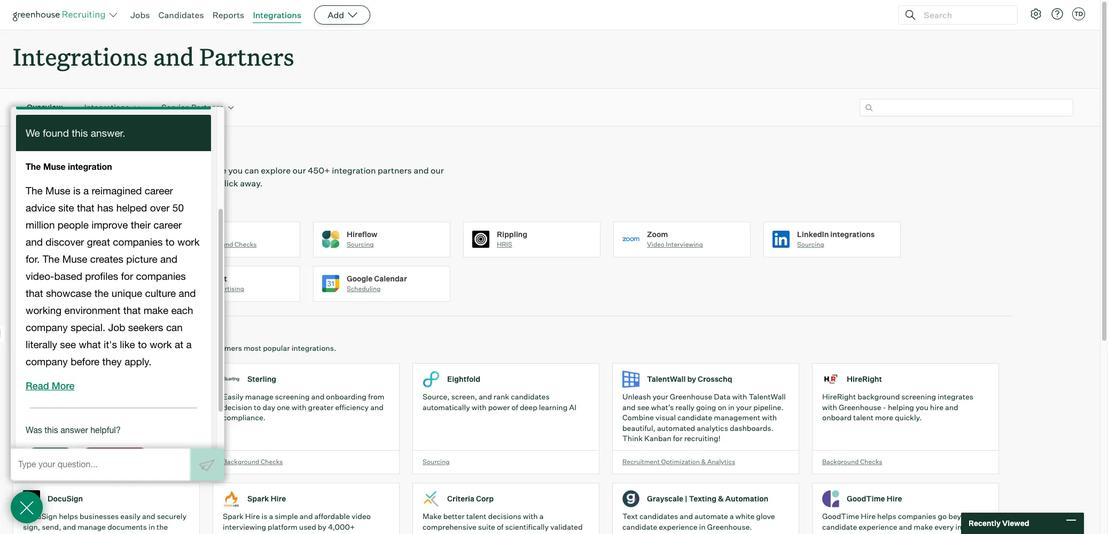 Task type: vqa. For each thing, say whether or not it's contained in the screenshot.
the left candidates
yes



Task type: locate. For each thing, give the bounding box(es) containing it.
1 background checks from the left
[[223, 458, 283, 466]]

hire left is
[[245, 512, 260, 521]]

automatically
[[423, 403, 470, 412]]

impress top candidates and connect with them before anyone else with calendly's automated scheduling.
[[23, 392, 186, 422]]

hire inside goodtime hire helps companies go beyond candidate experience and make every interview count.
[[861, 512, 876, 521]]

candidate inside unleash your greenhouse data with talentwall and see what's really going on in your pipeline. combine visual candidate management with beautiful, automated analytics dashboards. think kanban for recruiting!
[[678, 413, 713, 422]]

background down "onboard"
[[823, 458, 859, 466]]

0 horizontal spatial spark
[[223, 512, 244, 521]]

a inside text candidates and automate a white glove candidate experience in greenhouse.
[[730, 512, 734, 521]]

talent up 'suite'
[[466, 512, 487, 521]]

2 horizontal spatial in
[[728, 403, 735, 412]]

0 vertical spatial recruitment
[[46, 241, 84, 249]]

manage up day
[[245, 392, 274, 401]]

0 vertical spatial of
[[47, 178, 55, 189]]

None text field
[[860, 99, 1074, 116]]

1 horizontal spatial spark
[[247, 495, 269, 504]]

0 vertical spatial manage
[[245, 392, 274, 401]]

docusign
[[48, 495, 83, 504], [23, 512, 57, 521]]

of down "decisions"
[[497, 523, 504, 532]]

spark up is
[[247, 495, 269, 504]]

text candidates and automate a white glove candidate experience in greenhouse.
[[623, 512, 775, 532]]

helps
[[59, 512, 78, 521], [878, 512, 897, 521]]

1 horizontal spatial checks
[[261, 458, 283, 466]]

from inside easily manage screening and onboarding from decision to day one with greater efficiency and compliance.
[[368, 392, 385, 401]]

1 horizontal spatial candidates
[[511, 392, 550, 401]]

decisions
[[488, 512, 522, 521]]

sourcing inside linkedin integrations sourcing
[[797, 241, 825, 249]]

0 vertical spatial to
[[52, 165, 60, 176]]

hire down goodtime hire
[[861, 512, 876, 521]]

1 horizontal spatial the
[[157, 523, 168, 532]]

greenhouse.
[[707, 523, 752, 532]]

1 vertical spatial spark
[[223, 512, 244, 521]]

in inside docusign helps businesses easily and securely sign, send, and manage documents in the cloud.
[[149, 523, 155, 532]]

1 helps from the left
[[59, 512, 78, 521]]

0 horizontal spatial the
[[62, 165, 75, 176]]

cloud.
[[23, 533, 45, 534]]

you left the hire
[[916, 403, 929, 412]]

0 horizontal spatial scheduling
[[23, 458, 57, 466]]

of inside source, screen, and rank candidates automatically with power of deep learning ai
[[512, 403, 518, 412]]

talent inside 'hireright background screening integrates with greenhouse - helping you hire and onboard talent more quickly.'
[[854, 413, 874, 422]]

and inside unleash your greenhouse data with talentwall and see what's really going on in your pipeline. combine visual candidate management with beautiful, automated analytics dashboards. think kanban for recruiting!
[[623, 403, 636, 412]]

recruitment optimization & analytics
[[623, 458, 735, 466]]

partners down reports link
[[200, 41, 294, 72]]

automated down them
[[144, 403, 182, 412]]

kanban
[[645, 434, 672, 443]]

docusign inside docusign helps businesses easily and securely sign, send, and manage documents in the cloud.
[[23, 512, 57, 521]]

partners up the guidance,
[[99, 327, 135, 338]]

from right selecting
[[174, 344, 190, 353]]

onboard
[[823, 413, 852, 422]]

in right documents
[[149, 523, 155, 532]]

0 horizontal spatial automated
[[144, 403, 182, 412]]

docusign up send,
[[48, 495, 83, 504]]

spark hire
[[247, 495, 286, 504]]

ai
[[569, 403, 577, 412]]

to inside easily manage screening and onboarding from decision to day one with greater efficiency and compliance.
[[254, 403, 261, 412]]

1 vertical spatial from
[[368, 392, 385, 401]]

simple
[[275, 512, 298, 521]]

0 horizontal spatial candidates
[[66, 392, 105, 401]]

what's
[[651, 403, 674, 412]]

screening up one
[[275, 392, 310, 401]]

1 horizontal spatial talent
[[854, 413, 874, 422]]

2 horizontal spatial our
[[431, 165, 444, 176]]

wellfound (formerly angellist talent) sourcing
[[46, 274, 184, 293]]

build your tech stack with guidance, selecting from our customers most popular integrations.
[[13, 344, 336, 353]]

1 horizontal spatial background checks
[[823, 458, 883, 466]]

1 screening from the left
[[275, 392, 310, 401]]

candidates down grayscale
[[640, 512, 678, 521]]

background checks
[[223, 458, 283, 466], [823, 458, 883, 466]]

0 vertical spatial overview
[[27, 103, 63, 112]]

candidate down really
[[678, 413, 713, 422]]

0 horizontal spatial candidate
[[623, 523, 658, 532]]

0 vertical spatial scheduling
[[347, 285, 381, 293]]

greenhouse down background
[[839, 403, 882, 412]]

2 vertical spatial of
[[497, 523, 504, 532]]

0 horizontal spatial of
[[47, 178, 55, 189]]

candidates inside text candidates and automate a white glove candidate experience in greenhouse.
[[640, 512, 678, 521]]

customer-
[[13, 327, 58, 338]]

power
[[488, 403, 510, 412]]

hireright up background
[[847, 375, 882, 384]]

management
[[714, 413, 761, 422]]

& left analytics
[[702, 458, 706, 466]]

suite
[[478, 523, 495, 532]]

your for unleash
[[653, 392, 668, 401]]

1 vertical spatial scheduling
[[23, 458, 57, 466]]

0 horizontal spatial background checks
[[223, 458, 283, 466]]

helps down goodtime hire
[[878, 512, 897, 521]]

1 horizontal spatial to
[[254, 403, 261, 412]]

manage inside docusign helps businesses easily and securely sign, send, and manage documents in the cloud.
[[78, 523, 106, 532]]

partners inside service partners link
[[191, 103, 223, 112]]

0 horizontal spatial greenhouse
[[77, 165, 125, 176]]

0 vertical spatial docusign
[[48, 495, 83, 504]]

1 vertical spatial to
[[254, 403, 261, 412]]

integrations.
[[292, 344, 336, 353]]

background inside checkr background checks
[[197, 241, 233, 249]]

candidates up else
[[66, 392, 105, 401]]

to inside 'welcome to the greenhouse partnerships page where you can explore our 450+ integration partners and our network of service partners. new partners are just a click away.'
[[52, 165, 60, 176]]

1 horizontal spatial manage
[[245, 392, 274, 401]]

talentwall up the what's
[[647, 375, 686, 384]]

1 vertical spatial hireright
[[823, 392, 856, 401]]

0 vertical spatial greenhouse
[[77, 165, 125, 176]]

goodtime up goodtime hire helps companies go beyond candidate experience and make every interview count.
[[847, 495, 885, 504]]

background checks for hireright background screening integrates with greenhouse - helping you hire and onboard talent more quickly.
[[823, 458, 883, 466]]

partners for integrations and partners
[[200, 41, 294, 72]]

docusign up sign,
[[23, 512, 57, 521]]

visual
[[656, 413, 676, 422]]

checks up spark hire
[[261, 458, 283, 466]]

hireright for hireright
[[847, 375, 882, 384]]

Search text field
[[921, 7, 1008, 23]]

docusign for docusign helps businesses easily and securely sign, send, and manage documents in the cloud.
[[23, 512, 57, 521]]

recruiting!
[[684, 434, 721, 443]]

hireright inside 'hireright background screening integrates with greenhouse - helping you hire and onboard talent more quickly.'
[[823, 392, 856, 401]]

sourcing up criteria on the bottom left of the page
[[423, 458, 450, 466]]

1 vertical spatial the
[[157, 523, 168, 532]]

build
[[13, 344, 31, 353]]

manage down 'businesses'
[[78, 523, 106, 532]]

zoom
[[647, 230, 668, 239]]

2 horizontal spatial your
[[736, 403, 752, 412]]

screening for hire
[[902, 392, 936, 401]]

a inside the 'spark hire is a simple and affordable video interviewing platform used by 4,000+ companies.'
[[269, 512, 273, 521]]

of inside 'welcome to the greenhouse partnerships page where you can explore our 450+ integration partners and our network of service partners. new partners are just a click away.'
[[47, 178, 55, 189]]

gem recruitment marketing
[[46, 230, 116, 249]]

most
[[244, 344, 261, 353]]

1 horizontal spatial candidate
[[678, 413, 713, 422]]

text
[[623, 512, 638, 521]]

background down checkr
[[197, 241, 233, 249]]

from up efficiency
[[368, 392, 385, 401]]

1 horizontal spatial greenhouse
[[670, 392, 713, 401]]

1 vertical spatial by
[[318, 523, 326, 532]]

& right "texting"
[[718, 495, 724, 504]]

integrations
[[831, 230, 875, 239]]

0 horizontal spatial recruitment
[[46, 241, 84, 249]]

0 horizontal spatial talent
[[466, 512, 487, 521]]

goodtime inside goodtime hire helps companies go beyond candidate experience and make every interview count.
[[823, 512, 860, 521]]

greenhouse inside unleash your greenhouse data with talentwall and see what's really going on in your pipeline. combine visual candidate management with beautiful, automated analytics dashboards. think kanban for recruiting!
[[670, 392, 713, 401]]

linkedin integrations sourcing
[[797, 230, 875, 249]]

2 vertical spatial greenhouse
[[839, 403, 882, 412]]

sourcing down linkedin at right top
[[797, 241, 825, 249]]

of inside make better talent decisions with a comprehensive suite of scientifically validated assessments.
[[497, 523, 504, 532]]

you inside 'welcome to the greenhouse partnerships page where you can explore our 450+ integration partners and our network of service partners. new partners are just a click away.'
[[228, 165, 243, 176]]

0 horizontal spatial helps
[[59, 512, 78, 521]]

spark inside the 'spark hire is a simple and affordable video interviewing platform used by 4,000+ companies.'
[[223, 512, 244, 521]]

candidate up count.
[[823, 523, 857, 532]]

and inside goodtime hire helps companies go beyond candidate experience and make every interview count.
[[899, 523, 912, 532]]

analytics
[[708, 458, 735, 466]]

make
[[914, 523, 933, 532]]

in down automate on the right bottom
[[699, 523, 706, 532]]

1 vertical spatial of
[[512, 403, 518, 412]]

1 vertical spatial you
[[916, 403, 929, 412]]

calendly's
[[107, 403, 143, 412]]

by left crosschq
[[688, 375, 696, 384]]

deep
[[520, 403, 538, 412]]

a inside 'welcome to the greenhouse partnerships page where you can explore our 450+ integration partners and our network of service partners. new partners are just a click away.'
[[213, 178, 218, 189]]

0 vertical spatial integrations link
[[253, 10, 302, 20]]

integrations and partners
[[13, 41, 294, 72]]

0 vertical spatial from
[[174, 344, 190, 353]]

background
[[858, 392, 900, 401]]

partners right service
[[191, 103, 223, 112]]

1 vertical spatial goodtime
[[823, 512, 860, 521]]

of left deep
[[512, 403, 518, 412]]

scheduling down scheduling.
[[23, 458, 57, 466]]

scheduling down 'google'
[[347, 285, 381, 293]]

0 vertical spatial partners
[[200, 41, 294, 72]]

talent left more
[[854, 413, 874, 422]]

candidate inside goodtime hire helps companies go beyond candidate experience and make every interview count.
[[823, 523, 857, 532]]

from
[[174, 344, 190, 353], [368, 392, 385, 401]]

hire
[[271, 495, 286, 504], [887, 495, 902, 504], [245, 512, 260, 521], [861, 512, 876, 521]]

by
[[688, 375, 696, 384], [318, 523, 326, 532]]

preferred
[[58, 327, 97, 338]]

background for easily manage screening and onboarding from decision to day one with greater efficiency and compliance.
[[223, 458, 259, 466]]

and inside 'hireright background screening integrates with greenhouse - helping you hire and onboard talent more quickly.'
[[945, 403, 959, 412]]

and inside the 'spark hire is a simple and affordable video interviewing platform used by 4,000+ companies.'
[[300, 512, 313, 521]]

hire up simple
[[271, 495, 286, 504]]

add button
[[314, 5, 370, 25]]

with down screen,
[[472, 403, 487, 412]]

0 vertical spatial by
[[688, 375, 696, 384]]

helps up send,
[[59, 512, 78, 521]]

your up the what's
[[653, 392, 668, 401]]

0 horizontal spatial experience
[[659, 523, 698, 532]]

0 vertical spatial talent
[[854, 413, 874, 422]]

scheduling inside google calendar scheduling
[[347, 285, 381, 293]]

the inside 'welcome to the greenhouse partnerships page where you can explore our 450+ integration partners and our network of service partners. new partners are just a click away.'
[[62, 165, 75, 176]]

talentwall
[[647, 375, 686, 384], [749, 392, 786, 401]]

a right just
[[213, 178, 218, 189]]

candidates
[[66, 392, 105, 401], [511, 392, 550, 401], [640, 512, 678, 521]]

data
[[714, 392, 731, 401]]

greenhouse inside 'welcome to the greenhouse partnerships page where you can explore our 450+ integration partners and our network of service partners. new partners are just a click away.'
[[77, 165, 125, 176]]

a up greenhouse.
[[730, 512, 734, 521]]

0 horizontal spatial you
[[228, 165, 243, 176]]

greenhouse up really
[[670, 392, 713, 401]]

1 vertical spatial overview
[[13, 142, 67, 156]]

2 background checks from the left
[[823, 458, 883, 466]]

1 vertical spatial integrations link
[[84, 102, 130, 113]]

recruitment down think
[[623, 458, 660, 466]]

send,
[[42, 523, 61, 532]]

1 vertical spatial partners
[[191, 103, 223, 112]]

checks up appcast job advertising
[[235, 241, 257, 249]]

onboarding
[[326, 392, 367, 401]]

you up click
[[228, 165, 243, 176]]

learning
[[539, 403, 568, 412]]

0 horizontal spatial to
[[52, 165, 60, 176]]

partners down partnerships
[[146, 178, 180, 189]]

checks for easily manage screening and onboarding from decision to day one with greater efficiency and compliance.
[[261, 458, 283, 466]]

goodtime for goodtime hire
[[847, 495, 885, 504]]

2 horizontal spatial candidates
[[640, 512, 678, 521]]

recently viewed
[[969, 519, 1030, 528]]

partners right the 'integration'
[[378, 165, 412, 176]]

candidates inside impress top candidates and connect with them before anyone else with calendly's automated scheduling.
[[66, 392, 105, 401]]

greenhouse up partners.
[[77, 165, 125, 176]]

candidate down 'text'
[[623, 523, 658, 532]]

1 horizontal spatial in
[[699, 523, 706, 532]]

2 horizontal spatial candidate
[[823, 523, 857, 532]]

quickly.
[[895, 413, 922, 422]]

2 helps from the left
[[878, 512, 897, 521]]

0 vertical spatial hireright
[[847, 375, 882, 384]]

1 horizontal spatial experience
[[859, 523, 898, 532]]

on
[[718, 403, 727, 412]]

hireflow
[[347, 230, 378, 239]]

to left day
[[254, 403, 261, 412]]

automated
[[144, 403, 182, 412], [657, 424, 695, 433]]

hire up goodtime hire helps companies go beyond candidate experience and make every interview count.
[[887, 495, 902, 504]]

0 vertical spatial spark
[[247, 495, 269, 504]]

2 screening from the left
[[902, 392, 936, 401]]

2 vertical spatial your
[[736, 403, 752, 412]]

2 experience from the left
[[859, 523, 898, 532]]

screening inside easily manage screening and onboarding from decision to day one with greater efficiency and compliance.
[[275, 392, 310, 401]]

candidates up deep
[[511, 392, 550, 401]]

checkr background checks
[[197, 230, 257, 249]]

your up management
[[736, 403, 752, 412]]

hire for spark hire is a simple and affordable video interviewing platform used by 4,000+ companies.
[[245, 512, 260, 521]]

your down customer-
[[32, 344, 48, 353]]

1 vertical spatial your
[[653, 392, 668, 401]]

1 vertical spatial partners
[[146, 178, 180, 189]]

automate
[[695, 512, 728, 521]]

checks inside checkr background checks
[[235, 241, 257, 249]]

1 vertical spatial automated
[[657, 424, 695, 433]]

sourcing down wellfound
[[46, 285, 74, 293]]

in right on
[[728, 403, 735, 412]]

0 vertical spatial automated
[[144, 403, 182, 412]]

1 horizontal spatial talentwall
[[749, 392, 786, 401]]

1 vertical spatial recruitment
[[623, 458, 660, 466]]

1 horizontal spatial &
[[718, 495, 724, 504]]

calendar
[[374, 274, 407, 283]]

checks
[[235, 241, 257, 249], [261, 458, 283, 466], [861, 458, 883, 466]]

checks up goodtime hire
[[861, 458, 883, 466]]

1 vertical spatial talentwall
[[749, 392, 786, 401]]

integrations for the bottom integrations 'link'
[[84, 103, 130, 112]]

0 horizontal spatial manage
[[78, 523, 106, 532]]

1 vertical spatial talent
[[466, 512, 487, 521]]

with up scientifically
[[523, 512, 538, 521]]

0 horizontal spatial integrations link
[[84, 102, 130, 113]]

integration
[[332, 165, 376, 176]]

talent inside make better talent decisions with a comprehensive suite of scientifically validated assessments.
[[466, 512, 487, 521]]

anyone
[[47, 403, 73, 412]]

1 experience from the left
[[659, 523, 698, 532]]

1 horizontal spatial screening
[[902, 392, 936, 401]]

by right used
[[318, 523, 326, 532]]

the up service
[[62, 165, 75, 176]]

to
[[52, 165, 60, 176], [254, 403, 261, 412]]

a right is
[[269, 512, 273, 521]]

0 horizontal spatial partners
[[146, 178, 180, 189]]

screening inside 'hireright background screening integrates with greenhouse - helping you hire and onboard talent more quickly.'
[[902, 392, 936, 401]]

spark up "interviewing" on the left bottom
[[223, 512, 244, 521]]

1 vertical spatial manage
[[78, 523, 106, 532]]

screening up helping
[[902, 392, 936, 401]]

background checks up spark hire
[[223, 458, 283, 466]]

talentwall up pipeline.
[[749, 392, 786, 401]]

away.
[[240, 178, 263, 189]]

0 horizontal spatial our
[[192, 344, 203, 353]]

them
[[168, 392, 186, 401]]

screening for one
[[275, 392, 310, 401]]

1 horizontal spatial you
[[916, 403, 929, 412]]

talentwall inside unleash your greenhouse data with talentwall and see what's really going on in your pipeline. combine visual candidate management with beautiful, automated analytics dashboards. think kanban for recruiting!
[[749, 392, 786, 401]]

to up service
[[52, 165, 60, 176]]

documents
[[108, 523, 147, 532]]

hireright for hireright background screening integrates with greenhouse - helping you hire and onboard talent more quickly.
[[823, 392, 856, 401]]

background down compliance.
[[223, 458, 259, 466]]

0 horizontal spatial your
[[32, 344, 48, 353]]

0 horizontal spatial in
[[149, 523, 155, 532]]

think
[[623, 434, 643, 443]]

1 horizontal spatial automated
[[657, 424, 695, 433]]

manage inside easily manage screening and onboarding from decision to day one with greater efficiency and compliance.
[[245, 392, 274, 401]]

customer-preferred partners
[[13, 327, 135, 338]]

hireright up "onboard"
[[823, 392, 856, 401]]

0 vertical spatial partners
[[378, 165, 412, 176]]

1 horizontal spatial helps
[[878, 512, 897, 521]]

0 horizontal spatial screening
[[275, 392, 310, 401]]

integrations
[[253, 10, 302, 20], [13, 41, 148, 72], [84, 103, 130, 112], [48, 202, 99, 213]]

the down securely
[[157, 523, 168, 532]]

hire inside the 'spark hire is a simple and affordable video interviewing platform used by 4,000+ companies.'
[[245, 512, 260, 521]]

experience down goodtime hire
[[859, 523, 898, 532]]

0 vertical spatial you
[[228, 165, 243, 176]]

recruitment down gem
[[46, 241, 84, 249]]

1 horizontal spatial recruitment
[[623, 458, 660, 466]]

0 vertical spatial goodtime
[[847, 495, 885, 504]]

2 horizontal spatial of
[[512, 403, 518, 412]]

with left them
[[151, 392, 166, 401]]

white
[[736, 512, 755, 521]]

hris
[[497, 241, 512, 249]]

candidate inside text candidates and automate a white glove candidate experience in greenhouse.
[[623, 523, 658, 532]]

stack
[[67, 344, 86, 353]]

2 horizontal spatial checks
[[861, 458, 883, 466]]

helps inside goodtime hire helps companies go beyond candidate experience and make every interview count.
[[878, 512, 897, 521]]

automated up for
[[657, 424, 695, 433]]

1 horizontal spatial by
[[688, 375, 696, 384]]

you inside 'hireright background screening integrates with greenhouse - helping you hire and onboard talent more quickly.'
[[916, 403, 929, 412]]

a
[[213, 178, 218, 189], [269, 512, 273, 521], [540, 512, 544, 521], [730, 512, 734, 521]]

network
[[13, 178, 45, 189]]

experience inside text candidates and automate a white glove candidate experience in greenhouse.
[[659, 523, 698, 532]]

sourcing down hireflow
[[347, 241, 374, 249]]

0 horizontal spatial &
[[702, 458, 706, 466]]

with right one
[[292, 403, 307, 412]]

goodtime up count.
[[823, 512, 860, 521]]

criteria corp
[[447, 495, 494, 504]]

with up "onboard"
[[823, 403, 837, 412]]

a up scientifically
[[540, 512, 544, 521]]

experience down |
[[659, 523, 698, 532]]

of left service
[[47, 178, 55, 189]]

1 horizontal spatial your
[[653, 392, 668, 401]]

background checks up goodtime hire
[[823, 458, 883, 466]]



Task type: describe. For each thing, give the bounding box(es) containing it.
angellist
[[121, 274, 156, 283]]

easily
[[223, 392, 244, 401]]

interviewing
[[666, 241, 703, 249]]

automated inside unleash your greenhouse data with talentwall and see what's really going on in your pipeline. combine visual candidate management with beautiful, automated analytics dashboards. think kanban for recruiting!
[[657, 424, 695, 433]]

analytics
[[697, 424, 728, 433]]

rippling
[[497, 230, 528, 239]]

in inside unleash your greenhouse data with talentwall and see what's really going on in your pipeline. combine visual candidate management with beautiful, automated analytics dashboards. think kanban for recruiting!
[[728, 403, 735, 412]]

impress
[[23, 392, 51, 401]]

1 horizontal spatial our
[[293, 165, 306, 176]]

with inside source, screen, and rank candidates automatically with power of deep learning ai
[[472, 403, 487, 412]]

dashboards.
[[730, 424, 774, 433]]

with inside make better talent decisions with a comprehensive suite of scientifically validated assessments.
[[523, 512, 538, 521]]

corp
[[476, 495, 494, 504]]

by inside the 'spark hire is a simple and affordable video interviewing platform used by 4,000+ companies.'
[[318, 523, 326, 532]]

automation
[[726, 495, 769, 504]]

candidates
[[158, 10, 204, 20]]

with inside easily manage screening and onboarding from decision to day one with greater efficiency and compliance.
[[292, 403, 307, 412]]

popular
[[263, 344, 290, 353]]

background checks for easily manage screening and onboarding from decision to day one with greater efficiency and compliance.
[[223, 458, 283, 466]]

candidates inside source, screen, and rank candidates automatically with power of deep learning ai
[[511, 392, 550, 401]]

with down pipeline.
[[762, 413, 777, 422]]

assessments.
[[423, 533, 471, 534]]

new
[[126, 178, 144, 189]]

recently
[[969, 519, 1001, 528]]

appcast
[[197, 274, 227, 283]]

pipeline.
[[754, 403, 784, 412]]

in inside text candidates and automate a white glove candidate experience in greenhouse.
[[699, 523, 706, 532]]

click
[[220, 178, 238, 189]]

with inside 'hireright background screening integrates with greenhouse - helping you hire and onboard talent more quickly.'
[[823, 403, 837, 412]]

experience inside goodtime hire helps companies go beyond candidate experience and make every interview count.
[[859, 523, 898, 532]]

better
[[443, 512, 465, 521]]

the inside docusign helps businesses easily and securely sign, send, and manage documents in the cloud.
[[157, 523, 168, 532]]

goodtime hire helps companies go beyond candidate experience and make every interview count.
[[823, 512, 988, 534]]

zoom video interviewing
[[647, 230, 703, 249]]

a inside make better talent decisions with a comprehensive suite of scientifically validated assessments.
[[540, 512, 544, 521]]

1 vertical spatial &
[[718, 495, 724, 504]]

with right "data"
[[732, 392, 747, 401]]

talentwall by crosschq
[[647, 375, 733, 384]]

hireflow sourcing
[[347, 230, 378, 249]]

hire for spark hire
[[271, 495, 286, 504]]

450+
[[308, 165, 330, 176]]

with right stack
[[87, 344, 102, 353]]

gem
[[46, 230, 64, 239]]

of for make better talent decisions with a comprehensive suite of scientifically validated assessments.
[[497, 523, 504, 532]]

explore
[[261, 165, 291, 176]]

integrations for integrations 'link' to the right
[[253, 10, 302, 20]]

1 horizontal spatial partners
[[378, 165, 412, 176]]

linkedin
[[797, 230, 829, 239]]

see
[[637, 403, 650, 412]]

sourcing inside wellfound (formerly angellist talent) sourcing
[[46, 285, 74, 293]]

sign,
[[23, 523, 40, 532]]

interview
[[956, 523, 988, 532]]

hire for goodtime hire helps companies go beyond candidate experience and make every interview count.
[[861, 512, 876, 521]]

welcome
[[13, 165, 50, 176]]

easily manage screening and onboarding from decision to day one with greater efficiency and compliance.
[[223, 392, 385, 422]]

greenhouse recruiting image
[[13, 9, 109, 21]]

hire for goodtime hire
[[887, 495, 902, 504]]

video
[[352, 512, 371, 521]]

spark for spark hire
[[247, 495, 269, 504]]

helps inside docusign helps businesses easily and securely sign, send, and manage documents in the cloud.
[[59, 512, 78, 521]]

viewed
[[1003, 519, 1030, 528]]

manage
[[13, 202, 46, 213]]

decision
[[223, 403, 252, 412]]

scheduling.
[[23, 413, 64, 422]]

and inside impress top candidates and connect with them before anyone else with calendly's automated scheduling.
[[106, 392, 120, 401]]

and inside text candidates and automate a white glove candidate experience in greenhouse.
[[680, 512, 693, 521]]

rippling hris
[[497, 230, 528, 249]]

and inside 'welcome to the greenhouse partnerships page where you can explore our 450+ integration partners and our network of service partners. new partners are just a click away.'
[[414, 165, 429, 176]]

for
[[673, 434, 683, 443]]

else
[[74, 403, 88, 412]]

hireright background screening integrates with greenhouse - helping you hire and onboard talent more quickly.
[[823, 392, 974, 422]]

connect
[[121, 392, 150, 401]]

configure image
[[1030, 7, 1043, 20]]

more
[[875, 413, 894, 422]]

sourcing inside "hireflow sourcing"
[[347, 241, 374, 249]]

texting
[[689, 495, 717, 504]]

source, screen, and rank candidates automatically with power of deep learning ai
[[423, 392, 577, 412]]

greenhouse inside 'hireright background screening integrates with greenhouse - helping you hire and onboard talent more quickly.'
[[839, 403, 882, 412]]

integrations for integrations and partners
[[13, 41, 148, 72]]

td
[[1075, 10, 1083, 18]]

jobs link
[[130, 10, 150, 20]]

go
[[938, 512, 947, 521]]

service
[[162, 103, 190, 112]]

jobs
[[130, 10, 150, 20]]

combine
[[623, 413, 654, 422]]

securely
[[157, 512, 187, 521]]

unleash your greenhouse data with talentwall and see what's really going on in your pipeline. combine visual candidate management with beautiful, automated analytics dashboards. think kanban for recruiting!
[[623, 392, 786, 443]]

are
[[182, 178, 195, 189]]

one
[[277, 403, 290, 412]]

0 horizontal spatial from
[[174, 344, 190, 353]]

glove
[[756, 512, 775, 521]]

background for hireright background screening integrates with greenhouse - helping you hire and onboard talent more quickly.
[[823, 458, 859, 466]]

compliance.
[[223, 413, 266, 422]]

checks for hireright background screening integrates with greenhouse - helping you hire and onboard talent more quickly.
[[861, 458, 883, 466]]

automated inside impress top candidates and connect with them before anyone else with calendly's automated scheduling.
[[144, 403, 182, 412]]

0 vertical spatial &
[[702, 458, 706, 466]]

easily
[[120, 512, 141, 521]]

guidance,
[[104, 344, 138, 353]]

of for source, screen, and rank candidates automatically with power of deep learning ai
[[512, 403, 518, 412]]

1 horizontal spatial integrations link
[[253, 10, 302, 20]]

0 horizontal spatial talentwall
[[647, 375, 686, 384]]

video
[[647, 241, 665, 249]]

where
[[202, 165, 226, 176]]

overview link
[[27, 102, 63, 113]]

scientifically
[[505, 523, 549, 532]]

businesses
[[80, 512, 119, 521]]

source,
[[423, 392, 450, 401]]

(formerly
[[85, 274, 119, 283]]

affordable
[[315, 512, 350, 521]]

partners for customer-preferred partners
[[99, 327, 135, 338]]

w(
[[24, 278, 37, 289]]

grayscale | texting & automation
[[647, 495, 769, 504]]

marketing
[[85, 241, 116, 249]]

helping
[[888, 403, 914, 412]]

docusign for docusign
[[48, 495, 83, 504]]

wellfound
[[46, 274, 83, 283]]

calendly
[[48, 375, 79, 384]]

is
[[262, 512, 267, 521]]

and inside source, screen, and rank candidates automatically with power of deep learning ai
[[479, 392, 492, 401]]

your for build
[[32, 344, 48, 353]]

day
[[263, 403, 275, 412]]

grayscale
[[647, 495, 684, 504]]

make better talent decisions with a comprehensive suite of scientifically validated assessments.
[[423, 512, 583, 534]]

recruitment inside gem recruitment marketing
[[46, 241, 84, 249]]

td button
[[1073, 7, 1086, 20]]

spark for spark hire is a simple and affordable video interviewing platform used by 4,000+ companies.
[[223, 512, 244, 521]]

service
[[57, 178, 86, 189]]

beyond
[[949, 512, 975, 521]]

eightfold
[[447, 375, 481, 384]]

with right else
[[90, 403, 105, 412]]

goodtime for goodtime hire helps companies go beyond candidate experience and make every interview count.
[[823, 512, 860, 521]]

companies
[[898, 512, 937, 521]]



